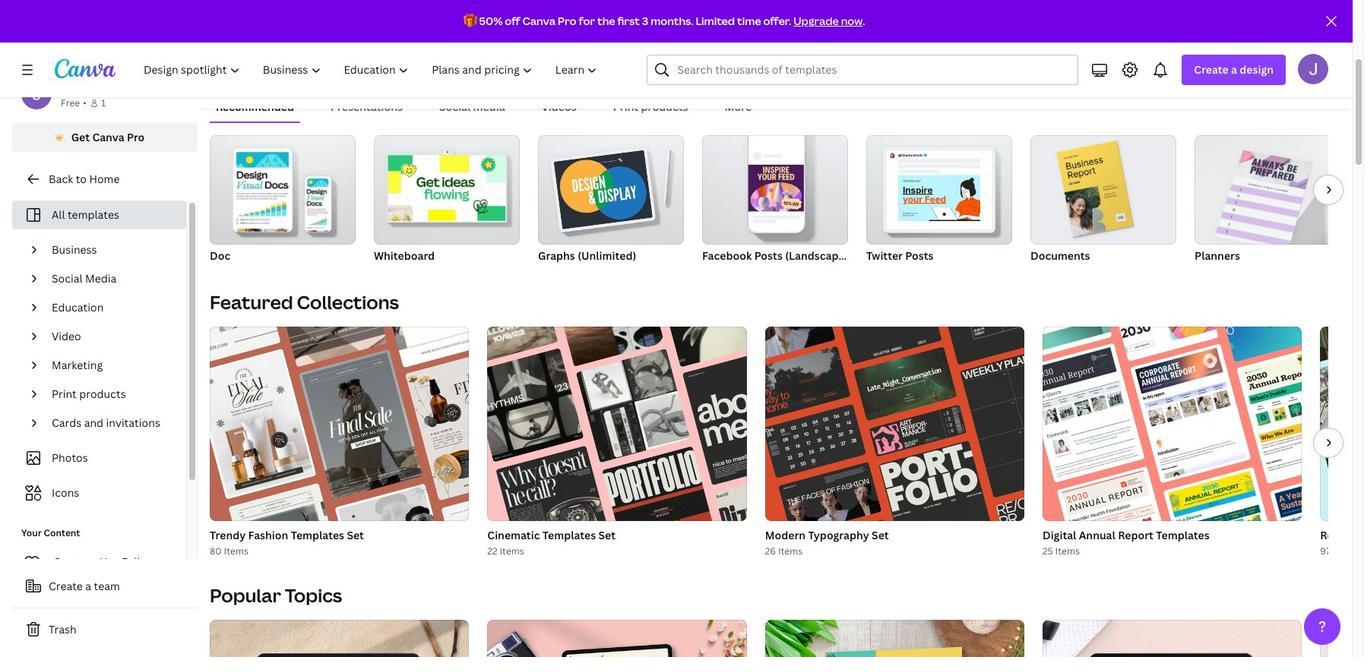 Task type: vqa. For each thing, say whether or not it's contained in the screenshot.
the bottom Generate
no



Task type: describe. For each thing, give the bounding box(es) containing it.
presentations button
[[325, 93, 409, 122]]

posts for facebook
[[754, 249, 783, 263]]

set for cinematic templates set
[[598, 528, 616, 543]]

marketing link
[[46, 351, 177, 380]]

facebook
[[702, 249, 752, 263]]

create a design
[[1194, 62, 1274, 77]]

photos link
[[21, 444, 177, 473]]

creators you follow link
[[12, 547, 186, 578]]

social media link
[[46, 264, 177, 293]]

templates inside trendy fashion templates set 80 items
[[291, 528, 344, 543]]

documents
[[1031, 249, 1090, 263]]

twitter posts
[[866, 249, 934, 263]]

education
[[52, 300, 104, 315]]

print products for print products button
[[613, 100, 688, 114]]

canva inside button
[[92, 130, 124, 144]]

invitations
[[106, 416, 160, 430]]

typography
[[808, 528, 869, 543]]

more button
[[719, 93, 758, 122]]

create for create a team
[[49, 579, 83, 594]]

a for design
[[1231, 62, 1237, 77]]

report
[[1118, 528, 1154, 543]]

photos
[[52, 451, 88, 465]]

collections
[[297, 290, 399, 315]]

whiteboard
[[374, 249, 435, 263]]

back to home link
[[12, 164, 198, 195]]

nature image
[[487, 620, 747, 657]]

you
[[100, 555, 119, 569]]

now
[[841, 14, 863, 28]]

follow
[[122, 555, 155, 569]]

(landscape)
[[785, 249, 849, 263]]

cards and invitations
[[52, 416, 160, 430]]

create a design button
[[1182, 55, 1286, 85]]

items inside trendy fashion templates set 80 items
[[224, 545, 248, 558]]

veganuary image
[[765, 620, 1024, 657]]

templates inside cinematic templates set 22 items
[[542, 528, 596, 543]]

templates inside the digital annual report templates 25 items
[[1156, 528, 1210, 543]]

free •
[[61, 97, 87, 109]]

templates
[[68, 207, 119, 222]]

doc
[[210, 249, 230, 263]]

cinematic templates set 22 items
[[487, 528, 616, 558]]

to
[[76, 172, 87, 186]]

create a team
[[49, 579, 120, 594]]

all templates
[[52, 207, 119, 222]]

content
[[44, 527, 80, 540]]

limited
[[696, 14, 735, 28]]

upgrade now button
[[794, 14, 863, 28]]

97
[[1320, 545, 1331, 558]]

create for create a design
[[1194, 62, 1229, 77]]

home
[[89, 172, 120, 186]]

social media
[[52, 271, 117, 286]]

planners link
[[1195, 135, 1341, 266]]

trendy
[[210, 528, 246, 543]]

for
[[579, 14, 595, 28]]

social media button
[[433, 93, 511, 122]]

media
[[85, 271, 117, 286]]

planners
[[1195, 249, 1240, 263]]

1
[[101, 97, 106, 109]]

22
[[487, 545, 497, 558]]

marketing
[[52, 358, 103, 372]]

trendy fashion templates set link
[[210, 527, 469, 544]]

get canva pro button
[[12, 123, 198, 152]]

25
[[1043, 545, 1053, 558]]

jacob simon image
[[1298, 54, 1328, 84]]

fashion
[[248, 528, 288, 543]]

pro inside the get canva pro button
[[127, 130, 145, 144]]

whiteboard link
[[374, 135, 520, 266]]

all
[[52, 207, 65, 222]]

get canva pro
[[71, 130, 145, 144]]

cards
[[52, 416, 81, 430]]

ready, se link
[[1320, 527, 1364, 544]]

print products for the print products 'link'
[[52, 387, 126, 401]]

icons link
[[21, 479, 177, 508]]

items inside ready, se 97 items
[[1333, 545, 1357, 558]]

make christmas magic image
[[964, 0, 1328, 68]]

videos
[[542, 100, 577, 114]]

your content
[[21, 527, 80, 540]]

🎁
[[463, 14, 477, 28]]

items inside modern typography set 26 items
[[778, 545, 803, 558]]

graphs (unlimited) link
[[538, 135, 684, 266]]

items inside cinematic templates set 22 items
[[500, 545, 524, 558]]

modern typography set 26 items
[[765, 528, 889, 558]]

popular
[[210, 583, 281, 608]]

education link
[[46, 293, 177, 322]]

months.
[[651, 14, 694, 28]]



Task type: locate. For each thing, give the bounding box(es) containing it.
2 templates from the left
[[542, 528, 596, 543]]

0 vertical spatial canva
[[523, 14, 556, 28]]

video
[[52, 329, 81, 344]]

0 vertical spatial print products
[[613, 100, 688, 114]]

2 horizontal spatial templates
[[1156, 528, 1210, 543]]

twitter posts link
[[866, 135, 1012, 266]]

3
[[642, 14, 649, 28]]

0 horizontal spatial social
[[52, 271, 83, 286]]

print right videos at the top left of the page
[[613, 100, 639, 114]]

1 horizontal spatial templates
[[542, 528, 596, 543]]

0 horizontal spatial pro
[[127, 130, 145, 144]]

1 horizontal spatial create
[[1194, 62, 1229, 77]]

items
[[224, 545, 248, 558], [500, 545, 524, 558], [778, 545, 803, 558], [1055, 545, 1080, 558], [1333, 545, 1357, 558]]

0 vertical spatial a
[[1231, 62, 1237, 77]]

print
[[613, 100, 639, 114], [52, 387, 77, 401]]

canva right off
[[523, 14, 556, 28]]

.
[[863, 14, 865, 28]]

social left media
[[439, 100, 471, 114]]

1 templates from the left
[[291, 528, 344, 543]]

1 horizontal spatial canva
[[523, 14, 556, 28]]

set inside modern typography set 26 items
[[872, 528, 889, 543]]

1 vertical spatial print
[[52, 387, 77, 401]]

products for print products button
[[641, 100, 688, 114]]

print for print products button
[[613, 100, 639, 114]]

personal
[[61, 80, 106, 94]]

0 horizontal spatial posts
[[754, 249, 783, 263]]

print up cards
[[52, 387, 77, 401]]

1 vertical spatial pro
[[127, 130, 145, 144]]

modern typography set link
[[765, 527, 1024, 544]]

topics
[[285, 583, 342, 608]]

0 horizontal spatial set
[[347, 528, 364, 543]]

0 horizontal spatial a
[[85, 579, 91, 594]]

free
[[61, 97, 80, 109]]

fitness image
[[1043, 620, 1302, 657]]

and
[[84, 416, 103, 430]]

print products inside 'link'
[[52, 387, 126, 401]]

1 horizontal spatial products
[[641, 100, 688, 114]]

trendy fashion templates set 80 items
[[210, 528, 364, 558]]

0 vertical spatial social
[[439, 100, 471, 114]]

items down digital
[[1055, 545, 1080, 558]]

facebook posts (landscape) link
[[702, 135, 849, 266]]

0 horizontal spatial templates
[[291, 528, 344, 543]]

team
[[94, 579, 120, 594]]

document image
[[1031, 135, 1176, 245], [1057, 141, 1134, 237]]

posts right twitter
[[905, 249, 934, 263]]

1 horizontal spatial social
[[439, 100, 471, 114]]

create inside dropdown button
[[1194, 62, 1229, 77]]

None search field
[[647, 55, 1079, 85]]

media
[[473, 100, 505, 114]]

back to home
[[49, 172, 120, 186]]

twitter
[[866, 249, 903, 263]]

pro up back to home "link"
[[127, 130, 145, 144]]

0 horizontal spatial print products
[[52, 387, 126, 401]]

cards and invitations link
[[46, 409, 177, 438]]

templates right "cinematic" on the bottom of the page
[[542, 528, 596, 543]]

videos button
[[536, 93, 583, 122]]

products for the print products 'link'
[[79, 387, 126, 401]]

social media
[[439, 100, 505, 114]]

print inside 'link'
[[52, 387, 77, 401]]

🎁 50% off canva pro for the first 3 months. limited time offer. upgrade now .
[[463, 14, 865, 28]]

0 horizontal spatial canva
[[92, 130, 124, 144]]

0 horizontal spatial create
[[49, 579, 83, 594]]

0 horizontal spatial products
[[79, 387, 126, 401]]

featured collections
[[210, 290, 399, 315]]

1 set from the left
[[347, 528, 364, 543]]

pro
[[558, 14, 577, 28], [127, 130, 145, 144]]

upgrade
[[794, 14, 839, 28]]

facebook post (landscape) image
[[702, 135, 848, 245], [748, 165, 804, 211]]

social for social media
[[439, 100, 471, 114]]

social inside the 'social media' link
[[52, 271, 83, 286]]

products up cards and invitations
[[79, 387, 126, 401]]

3 items from the left
[[778, 545, 803, 558]]

0 vertical spatial create
[[1194, 62, 1229, 77]]

0 horizontal spatial print
[[52, 387, 77, 401]]

a for team
[[85, 579, 91, 594]]

a left design
[[1231, 62, 1237, 77]]

•
[[83, 97, 87, 109]]

4 items from the left
[[1055, 545, 1080, 558]]

a inside create a team button
[[85, 579, 91, 594]]

create a team button
[[12, 572, 198, 602]]

business
[[52, 242, 97, 257]]

annual
[[1079, 528, 1116, 543]]

1 horizontal spatial print products
[[613, 100, 688, 114]]

products inside 'link'
[[79, 387, 126, 401]]

2 horizontal spatial set
[[872, 528, 889, 543]]

50%
[[479, 14, 503, 28]]

time
[[737, 14, 761, 28]]

1 vertical spatial products
[[79, 387, 126, 401]]

set
[[347, 528, 364, 543], [598, 528, 616, 543], [872, 528, 889, 543]]

get
[[71, 130, 90, 144]]

social
[[439, 100, 471, 114], [52, 271, 83, 286]]

items inside the digital annual report templates 25 items
[[1055, 545, 1080, 558]]

items down the trendy
[[224, 545, 248, 558]]

1 vertical spatial print products
[[52, 387, 126, 401]]

canva right get
[[92, 130, 124, 144]]

1 horizontal spatial posts
[[905, 249, 934, 263]]

a
[[1231, 62, 1237, 77], [85, 579, 91, 594]]

social down business
[[52, 271, 83, 286]]

1 horizontal spatial pro
[[558, 14, 577, 28]]

twitter post image
[[866, 135, 1012, 245], [898, 175, 980, 221]]

products
[[641, 100, 688, 114], [79, 387, 126, 401]]

minimalist image
[[210, 620, 469, 657]]

posts right facebook
[[754, 249, 783, 263]]

2 posts from the left
[[905, 249, 934, 263]]

offer.
[[763, 14, 791, 28]]

1 posts from the left
[[754, 249, 783, 263]]

set for modern typography set
[[872, 528, 889, 543]]

2 set from the left
[[598, 528, 616, 543]]

documents link
[[1031, 135, 1176, 266]]

whiteboard image
[[374, 135, 520, 245], [388, 155, 506, 221]]

set inside trendy fashion templates set 80 items
[[347, 528, 364, 543]]

create down the creators at left
[[49, 579, 83, 594]]

the
[[597, 14, 615, 28]]

graph (unlimited) image
[[538, 135, 684, 245], [554, 150, 653, 230]]

graph (unlimited) image inside the graphs (unlimited) link
[[554, 150, 653, 230]]

print for the print products 'link'
[[52, 387, 77, 401]]

more
[[725, 100, 752, 114]]

1 horizontal spatial set
[[598, 528, 616, 543]]

1 items from the left
[[224, 545, 248, 558]]

80
[[210, 545, 222, 558]]

canva
[[523, 14, 556, 28], [92, 130, 124, 144]]

1 vertical spatial social
[[52, 271, 83, 286]]

(unlimited)
[[578, 249, 636, 263]]

first
[[617, 14, 640, 28]]

Search search field
[[678, 55, 1069, 84]]

pro left for
[[558, 14, 577, 28]]

se
[[1357, 528, 1364, 543]]

cinematic
[[487, 528, 540, 543]]

5 items from the left
[[1333, 545, 1357, 558]]

1 vertical spatial canva
[[92, 130, 124, 144]]

a left team
[[85, 579, 91, 594]]

create left design
[[1194, 62, 1229, 77]]

social inside the social media button
[[439, 100, 471, 114]]

graphs
[[538, 249, 575, 263]]

0 vertical spatial pro
[[558, 14, 577, 28]]

2 items from the left
[[500, 545, 524, 558]]

posts for twitter
[[905, 249, 934, 263]]

social for social media
[[52, 271, 83, 286]]

3 set from the left
[[872, 528, 889, 543]]

print products inside button
[[613, 100, 688, 114]]

3 templates from the left
[[1156, 528, 1210, 543]]

1 horizontal spatial a
[[1231, 62, 1237, 77]]

templates right fashion
[[291, 528, 344, 543]]

your
[[21, 527, 42, 540]]

set inside cinematic templates set 22 items
[[598, 528, 616, 543]]

print products
[[613, 100, 688, 114], [52, 387, 126, 401]]

video link
[[46, 322, 177, 351]]

1 horizontal spatial print
[[613, 100, 639, 114]]

creators
[[53, 555, 98, 569]]

templates right report
[[1156, 528, 1210, 543]]

create
[[1194, 62, 1229, 77], [49, 579, 83, 594]]

ready, se 97 items
[[1320, 528, 1364, 558]]

doc image
[[210, 135, 356, 245], [210, 135, 356, 245]]

facebook posts (landscape)
[[702, 249, 849, 263]]

items down "cinematic" on the bottom of the page
[[500, 545, 524, 558]]

0 vertical spatial products
[[641, 100, 688, 114]]

a inside the create a design dropdown button
[[1231, 62, 1237, 77]]

design
[[1240, 62, 1274, 77]]

1 vertical spatial a
[[85, 579, 91, 594]]

26
[[765, 545, 776, 558]]

planner image
[[1195, 135, 1341, 245], [1215, 150, 1313, 251]]

off
[[505, 14, 520, 28]]

modern
[[765, 528, 806, 543]]

top level navigation element
[[134, 55, 611, 85]]

products inside button
[[641, 100, 688, 114]]

0 vertical spatial print
[[613, 100, 639, 114]]

1 vertical spatial create
[[49, 579, 83, 594]]

popular topics
[[210, 583, 342, 608]]

items down "ready, se" link
[[1333, 545, 1357, 558]]

products left more
[[641, 100, 688, 114]]

create inside button
[[49, 579, 83, 594]]

business link
[[46, 236, 177, 264]]

digital
[[1043, 528, 1076, 543]]

graphs (unlimited)
[[538, 249, 636, 263]]

creators you follow
[[53, 555, 155, 569]]

items down modern
[[778, 545, 803, 558]]

ready,
[[1320, 528, 1355, 543]]

digital annual report templates 25 items
[[1043, 528, 1210, 558]]

icons
[[52, 486, 79, 500]]

print inside button
[[613, 100, 639, 114]]

featured
[[210, 290, 293, 315]]

small business image
[[1320, 620, 1364, 657]]



